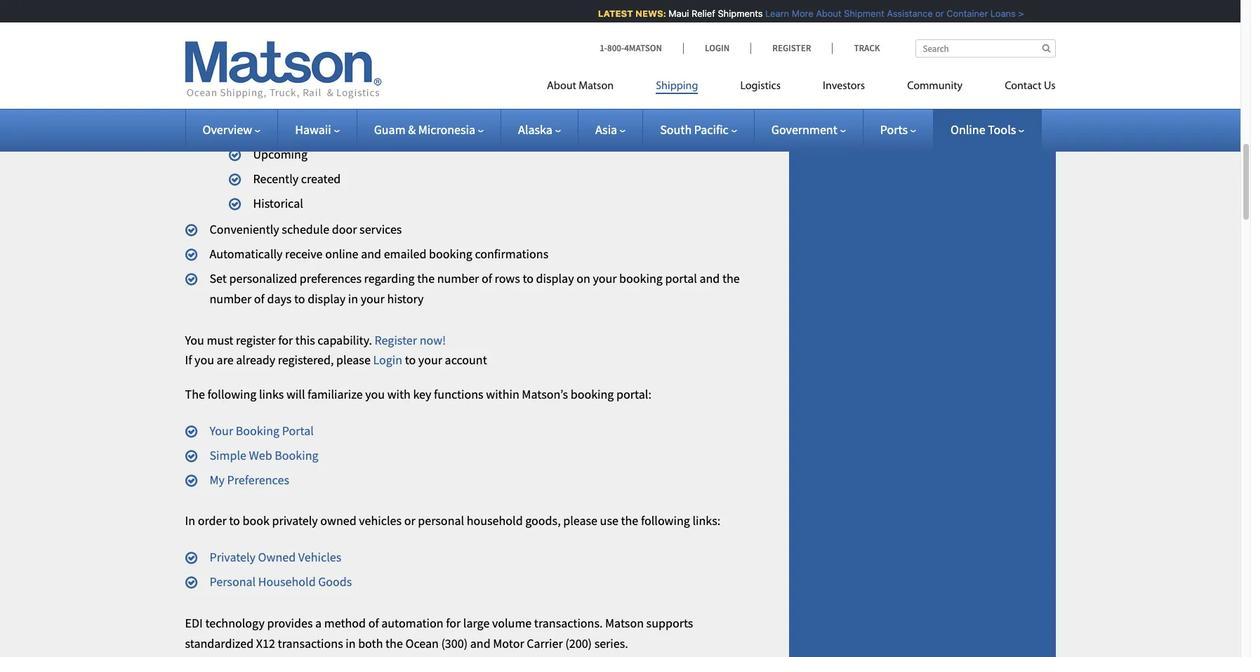 Task type: locate. For each thing, give the bounding box(es) containing it.
1 horizontal spatial login
[[705, 42, 730, 54]]

you right the familiarize
[[365, 387, 385, 403]]

0 vertical spatial about
[[811, 8, 837, 19]]

guam & micronesia
[[374, 122, 476, 138]]

xml
[[354, 26, 376, 42]]

booking up 'alaska'
[[489, 99, 532, 116]]

1 vertical spatial booking
[[275, 447, 319, 463]]

hawaii link
[[295, 122, 340, 138]]

maui
[[664, 8, 684, 19]]

0 vertical spatial you
[[195, 352, 214, 368]]

the following links will familiarize you with key functions within matson's booking portal:
[[185, 387, 652, 403]]

1 horizontal spatial number
[[437, 270, 479, 287]]

tools
[[988, 122, 1017, 138]]

set personalized preferences regarding the number of rows to display on your booking portal and the number of days to display in your history
[[210, 270, 740, 307]]

online tools
[[951, 122, 1017, 138]]

for
[[278, 332, 293, 348], [446, 615, 461, 631]]

search
[[301, 99, 344, 116]]

booking inside the set personalized preferences regarding the number of rows to display on your booking portal and the number of days to display in your history
[[620, 270, 663, 287]]

1 horizontal spatial a
[[315, 615, 322, 631]]

for inside edi technology provides a method of automation for large volume transactions. matson supports standardized x12 transactions in both the ocean (300) and motor carrier (200) series.
[[446, 615, 461, 631]]

0 vertical spatial matson
[[579, 81, 614, 92]]

login link down register now! link
[[373, 352, 403, 368]]

0 vertical spatial login
[[705, 42, 730, 54]]

bookings:
[[366, 124, 418, 140]]

register link
[[751, 42, 833, 54]]

a up transactions
[[315, 615, 322, 631]]

news:
[[630, 8, 661, 19]]

booking down portal
[[275, 447, 319, 463]]

automatically receive online and emailed booking confirmations
[[210, 246, 549, 262]]

asia
[[596, 122, 618, 138]]

about up using
[[547, 81, 577, 92]]

to right the rows
[[523, 270, 534, 287]]

of left days
[[254, 291, 265, 307]]

contact us
[[1005, 81, 1056, 92]]

None search field
[[916, 39, 1056, 58]]

with left key
[[388, 387, 411, 403]]

0 vertical spatial register
[[773, 42, 812, 54]]

large
[[463, 615, 490, 631]]

(300)
[[441, 635, 468, 652]]

emailed
[[384, 246, 427, 262]]

overview link
[[203, 122, 261, 138]]

in inside edi technology provides a method of automation for large volume transactions. matson supports standardized x12 transactions in both the ocean (300) and motor carrier (200) series.
[[346, 635, 356, 652]]

booking up web at the left
[[236, 423, 280, 439]]

register left now!
[[375, 332, 417, 348]]

1 vertical spatial matson
[[606, 615, 644, 631]]

1 horizontal spatial for
[[446, 615, 461, 631]]

0 vertical spatial in
[[348, 291, 358, 307]]

guam & micronesia link
[[374, 122, 484, 138]]

automation
[[382, 615, 444, 631]]

learn
[[761, 8, 784, 19]]

my
[[210, 472, 225, 488]]

following down are
[[208, 387, 257, 403]]

&
[[408, 122, 416, 138]]

matson inside top menu navigation
[[579, 81, 614, 92]]

and down dynamically
[[237, 75, 258, 91]]

in down preferences
[[348, 291, 358, 307]]

Search search field
[[916, 39, 1056, 58]]

1 vertical spatial register
[[375, 332, 417, 348]]

1 vertical spatial you
[[365, 387, 385, 403]]

login
[[705, 42, 730, 54], [373, 352, 403, 368]]

booking left "portal:"
[[571, 387, 614, 403]]

track link
[[833, 42, 881, 54]]

investors
[[823, 81, 866, 92]]

0 horizontal spatial you
[[195, 352, 214, 368]]

key
[[413, 387, 432, 403]]

0 vertical spatial please
[[336, 352, 371, 368]]

or left 'container'
[[931, 8, 939, 19]]

micronesia
[[418, 122, 476, 138]]

0 horizontal spatial register
[[375, 332, 417, 348]]

to left book on the bottom of page
[[229, 513, 240, 529]]

both
[[358, 635, 383, 652]]

created
[[301, 171, 341, 187]]

must
[[207, 332, 234, 348]]

matson up series.
[[606, 615, 644, 631]]

1 vertical spatial login link
[[373, 352, 403, 368]]

technology
[[205, 615, 265, 631]]

personal household goods link
[[210, 574, 352, 590]]

services
[[360, 222, 402, 238]]

0 horizontal spatial login
[[373, 352, 403, 368]]

1 horizontal spatial please
[[564, 513, 598, 529]]

your down "regarding"
[[361, 291, 385, 307]]

1 horizontal spatial about
[[811, 8, 837, 19]]

1 vertical spatial about
[[547, 81, 577, 92]]

800-
[[608, 42, 625, 54]]

booking
[[303, 75, 347, 91], [489, 99, 532, 116], [429, 246, 473, 262], [620, 270, 663, 287], [571, 387, 614, 403]]

display left on
[[536, 270, 574, 287]]

simple web booking
[[210, 447, 319, 463]]

display down preferences
[[308, 291, 346, 307]]

supports
[[647, 615, 694, 631]]

0 horizontal spatial please
[[336, 352, 371, 368]]

a right cancel
[[480, 99, 486, 116]]

about right 'more'
[[811, 8, 837, 19]]

booking left portal
[[620, 270, 663, 287]]

automatically
[[210, 246, 283, 262]]

and inside edi technology provides a method of automation for large volume transactions. matson supports standardized x12 transactions in both the ocean (300) and motor carrier (200) series.
[[470, 635, 491, 652]]

about matson link
[[547, 74, 635, 103]]

for left this
[[278, 332, 293, 348]]

0 horizontal spatial following
[[208, 387, 257, 403]]

login down 'shipments'
[[705, 42, 730, 54]]

of up both
[[369, 615, 379, 631]]

or right the vehicles
[[404, 513, 416, 529]]

login down register now! link
[[373, 352, 403, 368]]

0 horizontal spatial login link
[[373, 352, 403, 368]]

about
[[811, 8, 837, 19], [547, 81, 577, 92]]

south pacific
[[660, 122, 729, 138]]

register down 'more'
[[773, 42, 812, 54]]

to down register now! link
[[405, 352, 416, 368]]

upcoming
[[253, 146, 308, 162]]

export data to csv, excel or xml formats
[[210, 26, 420, 42]]

you must register for this capability. register now! if you are already registered, please login to your account
[[185, 332, 487, 368]]

links:
[[693, 513, 721, 529]]

my preferences link
[[210, 472, 289, 488]]

number down set
[[210, 291, 252, 307]]

book
[[243, 513, 270, 529]]

for inside you must register for this capability. register now! if you are already registered, please login to your account
[[278, 332, 293, 348]]

learn more about shipment assistance or container loans > link
[[761, 8, 1019, 19]]

privately owned vehicles link
[[210, 549, 342, 566]]

the right both
[[386, 635, 403, 652]]

series.
[[595, 635, 629, 652]]

familiarize
[[308, 387, 363, 403]]

and down large
[[470, 635, 491, 652]]

0 horizontal spatial for
[[278, 332, 293, 348]]

login inside you must register for this capability. register now! if you are already registered, please login to your account
[[373, 352, 403, 368]]

registered,
[[278, 352, 334, 368]]

blue matson logo with ocean, shipping, truck, rail and logistics written beneath it. image
[[185, 41, 382, 99]]

1 vertical spatial for
[[446, 615, 461, 631]]

matson up keystrokes
[[579, 81, 614, 92]]

number left the rows
[[437, 270, 479, 287]]

alaska
[[518, 122, 553, 138]]

0 horizontal spatial display
[[308, 291, 346, 307]]

perform a quick search to view, update or cancel a booking using less keystrokes
[[210, 99, 644, 116]]

your right on
[[593, 270, 617, 287]]

1 vertical spatial login
[[373, 352, 403, 368]]

in order to book privately owned vehicles or personal household goods, please use the following links:
[[185, 513, 721, 529]]

latest news: maui relief shipments learn more about shipment assistance or container loans >
[[593, 8, 1019, 19]]

2 horizontal spatial a
[[480, 99, 486, 116]]

investors link
[[802, 74, 887, 103]]

about inside top menu navigation
[[547, 81, 577, 92]]

booking up the set personalized preferences regarding the number of rows to display on your booking portal and the number of days to display in your history
[[429, 246, 473, 262]]

please
[[336, 352, 371, 368], [564, 513, 598, 529]]

the right use
[[621, 513, 639, 529]]

your down now!
[[419, 352, 443, 368]]

in left both
[[346, 635, 356, 652]]

sort
[[277, 50, 298, 67]]

to right days
[[294, 291, 305, 307]]

to
[[273, 26, 284, 42], [346, 99, 357, 116], [523, 270, 534, 287], [294, 291, 305, 307], [405, 352, 416, 368], [229, 513, 240, 529]]

household
[[258, 574, 316, 590]]

your
[[210, 423, 233, 439]]

household
[[467, 513, 523, 529]]

vehicles
[[359, 513, 402, 529]]

0 vertical spatial display
[[536, 270, 574, 287]]

less
[[566, 99, 586, 116]]

1 horizontal spatial following
[[641, 513, 690, 529]]

personal household goods
[[210, 574, 352, 590]]

for up (300)
[[446, 615, 461, 631]]

formats
[[379, 26, 420, 42]]

to left view,
[[346, 99, 357, 116]]

x12
[[256, 635, 275, 652]]

1 vertical spatial in
[[346, 635, 356, 652]]

capability.
[[318, 332, 372, 348]]

of inside edi technology provides a method of automation for large volume transactions. matson supports standardized x12 transactions in both the ocean (300) and motor carrier (200) series.
[[369, 615, 379, 631]]

or up guam & micronesia link
[[429, 99, 441, 116]]

0 horizontal spatial about
[[547, 81, 577, 92]]

login link down 'shipments'
[[683, 42, 751, 54]]

or
[[931, 8, 939, 19], [341, 26, 352, 42], [429, 99, 441, 116], [404, 513, 416, 529]]

you right if
[[195, 352, 214, 368]]

a left quick
[[255, 99, 261, 116]]

1 vertical spatial with
[[388, 387, 411, 403]]

0 vertical spatial following
[[208, 387, 257, 403]]

>
[[1014, 8, 1019, 19]]

please left use
[[564, 513, 598, 529]]

with up update
[[405, 75, 428, 91]]

personal
[[210, 574, 256, 590]]

0 horizontal spatial number
[[210, 291, 252, 307]]

of left the rows
[[482, 270, 492, 287]]

0 vertical spatial for
[[278, 332, 293, 348]]

and right portal
[[700, 270, 720, 287]]

assistance
[[882, 8, 928, 19]]

0 vertical spatial login link
[[683, 42, 751, 54]]

views
[[294, 124, 324, 140]]

following left links:
[[641, 513, 690, 529]]

the inside edi technology provides a method of automation for large volume transactions. matson supports standardized x12 transactions in both the ocean (300) and motor carrier (200) series.
[[386, 635, 403, 652]]

please down capability.
[[336, 352, 371, 368]]

booking down columns on the top of page
[[303, 75, 347, 91]]

simple web booking link
[[210, 447, 319, 463]]

your
[[339, 124, 363, 140], [593, 270, 617, 287], [361, 291, 385, 307], [419, 352, 443, 368]]

the right portal
[[723, 270, 740, 287]]

you
[[195, 352, 214, 368], [365, 387, 385, 403]]

0 horizontal spatial a
[[255, 99, 261, 116]]

government link
[[772, 122, 846, 138]]



Task type: describe. For each thing, give the bounding box(es) containing it.
excel
[[311, 26, 338, 42]]

please inside you must register for this capability. register now! if you are already registered, please login to your account
[[336, 352, 371, 368]]

portal
[[282, 423, 314, 439]]

days
[[267, 291, 292, 307]]

ports link
[[881, 122, 917, 138]]

shipping
[[656, 81, 699, 92]]

1 horizontal spatial display
[[536, 270, 574, 287]]

search image
[[1043, 44, 1051, 53]]

hawaii
[[295, 122, 331, 138]]

view
[[210, 75, 235, 91]]

top menu navigation
[[547, 74, 1056, 103]]

and inside the set personalized preferences regarding the number of rows to display on your booking portal and the number of days to display in your history
[[700, 270, 720, 287]]

guam
[[374, 122, 406, 138]]

the up history
[[417, 270, 435, 287]]

csv,
[[286, 26, 309, 42]]

matson's
[[522, 387, 568, 403]]

government
[[772, 122, 838, 138]]

0 vertical spatial with
[[405, 75, 428, 91]]

to inside you must register for this capability. register now! if you are already registered, please login to your account
[[405, 352, 416, 368]]

cancel
[[443, 99, 477, 116]]

using
[[534, 99, 563, 116]]

ocean
[[406, 635, 439, 652]]

south
[[660, 122, 692, 138]]

register
[[236, 332, 276, 348]]

of right views
[[326, 124, 337, 140]]

personal
[[418, 513, 464, 529]]

rename
[[260, 75, 301, 91]]

latest
[[593, 8, 628, 19]]

goods,
[[526, 513, 561, 529]]

update
[[389, 99, 427, 116]]

contact
[[1005, 81, 1042, 92]]

in inside the set personalized preferences regarding the number of rows to display on your booking portal and the number of days to display in your history
[[348, 291, 358, 307]]

your down view,
[[339, 124, 363, 140]]

1 horizontal spatial login link
[[683, 42, 751, 54]]

privately
[[272, 513, 318, 529]]

more
[[787, 8, 809, 19]]

1 vertical spatial please
[[564, 513, 598, 529]]

volume
[[492, 615, 532, 631]]

edi technology provides a method of automation for large volume transactions. matson supports standardized x12 transactions in both the ocean (300) and motor carrier (200) series.
[[185, 615, 694, 652]]

1 horizontal spatial you
[[365, 387, 385, 403]]

online
[[951, 122, 986, 138]]

confirmations
[[475, 246, 549, 262]]

1 vertical spatial number
[[210, 291, 252, 307]]

1 horizontal spatial register
[[773, 42, 812, 54]]

to left "csv,"
[[273, 26, 284, 42]]

shipments
[[713, 8, 758, 19]]

if
[[185, 352, 192, 368]]

logistics
[[741, 81, 781, 92]]

set
[[210, 270, 227, 287]]

carrier
[[527, 635, 563, 652]]

register inside you must register for this capability. register now! if you are already registered, please login to your account
[[375, 332, 417, 348]]

1-
[[600, 42, 608, 54]]

regarding
[[364, 270, 415, 287]]

your booking portal link
[[210, 423, 314, 439]]

historical
[[253, 195, 303, 211]]

method
[[324, 615, 366, 631]]

history
[[387, 291, 424, 307]]

matson inside edi technology provides a method of automation for large volume transactions. matson supports standardized x12 transactions in both the ocean (300) and motor carrier (200) series.
[[606, 615, 644, 631]]

(200)
[[566, 635, 592, 652]]

south pacific link
[[660, 122, 737, 138]]

1 vertical spatial display
[[308, 291, 346, 307]]

community link
[[887, 74, 984, 103]]

now!
[[420, 332, 446, 348]]

overview
[[203, 122, 252, 138]]

portal
[[666, 270, 697, 287]]

online
[[325, 246, 359, 262]]

view and rename booking templates with ease
[[210, 75, 454, 91]]

transactions.
[[534, 615, 603, 631]]

1 vertical spatial following
[[641, 513, 690, 529]]

or left the xml
[[341, 26, 352, 42]]

shipping link
[[635, 74, 720, 103]]

4matson
[[625, 42, 662, 54]]

within
[[486, 387, 520, 403]]

track
[[854, 42, 881, 54]]

web
[[249, 447, 272, 463]]

the
[[185, 387, 205, 403]]

shipment
[[839, 8, 880, 19]]

register now! link
[[375, 332, 446, 348]]

ease
[[430, 75, 454, 91]]

asia link
[[596, 122, 626, 138]]

and down services
[[361, 246, 381, 262]]

online tools link
[[951, 122, 1025, 138]]

us
[[1044, 81, 1056, 92]]

links
[[259, 387, 284, 403]]

account
[[445, 352, 487, 368]]

your inside you must register for this capability. register now! if you are already registered, please login to your account
[[419, 352, 443, 368]]

0 vertical spatial number
[[437, 270, 479, 287]]

view,
[[360, 99, 387, 116]]

personalized
[[229, 270, 297, 287]]

motor
[[493, 635, 524, 652]]

are
[[217, 352, 234, 368]]

recently
[[253, 171, 299, 187]]

you inside you must register for this capability. register now! if you are already registered, please login to your account
[[195, 352, 214, 368]]

receive
[[285, 246, 323, 262]]

about matson
[[547, 81, 614, 92]]

standardized
[[185, 635, 254, 652]]

a inside edi technology provides a method of automation for large volume transactions. matson supports standardized x12 transactions in both the ocean (300) and motor carrier (200) series.
[[315, 615, 322, 631]]

access
[[210, 124, 244, 140]]

0 vertical spatial booking
[[236, 423, 280, 439]]

provides
[[267, 615, 313, 631]]

preferences
[[300, 270, 362, 287]]



Task type: vqa. For each thing, say whether or not it's contained in the screenshot.
Careers at Matson link
no



